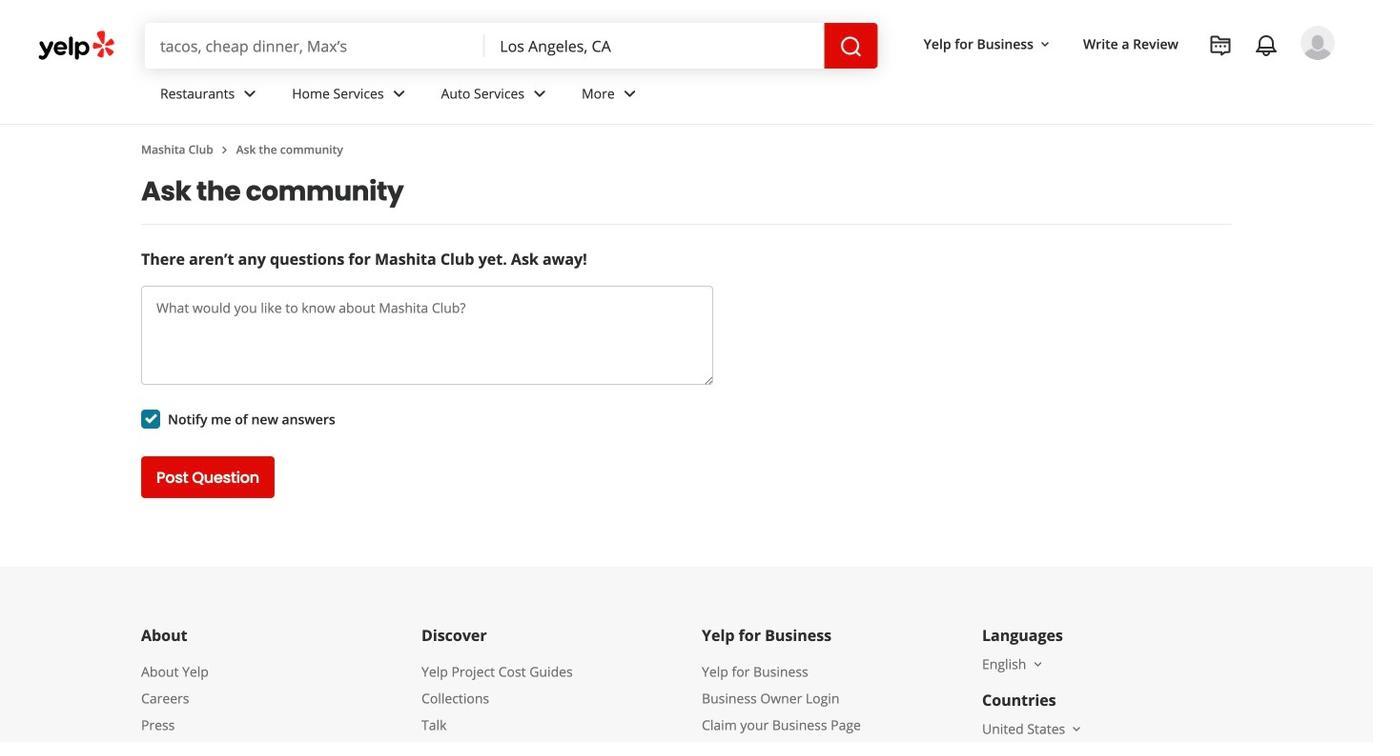 Task type: vqa. For each thing, say whether or not it's contained in the screenshot.
left really
no



Task type: describe. For each thing, give the bounding box(es) containing it.
3 24 chevron down v2 image from the left
[[619, 82, 642, 105]]

business categories element
[[145, 69, 1335, 124]]

notifications image
[[1255, 34, 1278, 57]]

16 chevron right v2 image
[[217, 142, 232, 158]]

16 chevron down v2 image
[[1038, 37, 1053, 52]]

24 chevron down v2 image
[[239, 82, 262, 105]]

2 24 chevron down v2 image from the left
[[528, 82, 551, 105]]

Near text field
[[500, 35, 809, 56]]

What would you like to know about Mashita Club? text field
[[141, 286, 713, 385]]

1 24 chevron down v2 image from the left
[[388, 82, 411, 105]]

projects image
[[1209, 34, 1232, 57]]



Task type: locate. For each thing, give the bounding box(es) containing it.
None search field
[[145, 23, 882, 69]]

2 horizontal spatial 24 chevron down v2 image
[[619, 82, 642, 105]]

bob b. image
[[1301, 26, 1335, 60]]

Find text field
[[160, 35, 469, 56]]

none field find
[[160, 35, 469, 56]]

search image
[[840, 35, 863, 58]]

1 none field from the left
[[160, 35, 469, 56]]

None field
[[160, 35, 469, 56], [500, 35, 809, 56]]

16 chevron down v2 image
[[1069, 722, 1085, 737]]

user actions element
[[908, 24, 1362, 141]]

24 chevron down v2 image
[[388, 82, 411, 105], [528, 82, 551, 105], [619, 82, 642, 105]]

0 horizontal spatial 24 chevron down v2 image
[[388, 82, 411, 105]]

none field near
[[500, 35, 809, 56]]

1 horizontal spatial 24 chevron down v2 image
[[528, 82, 551, 105]]

0 horizontal spatial none field
[[160, 35, 469, 56]]

2 none field from the left
[[500, 35, 809, 56]]

1 horizontal spatial none field
[[500, 35, 809, 56]]



